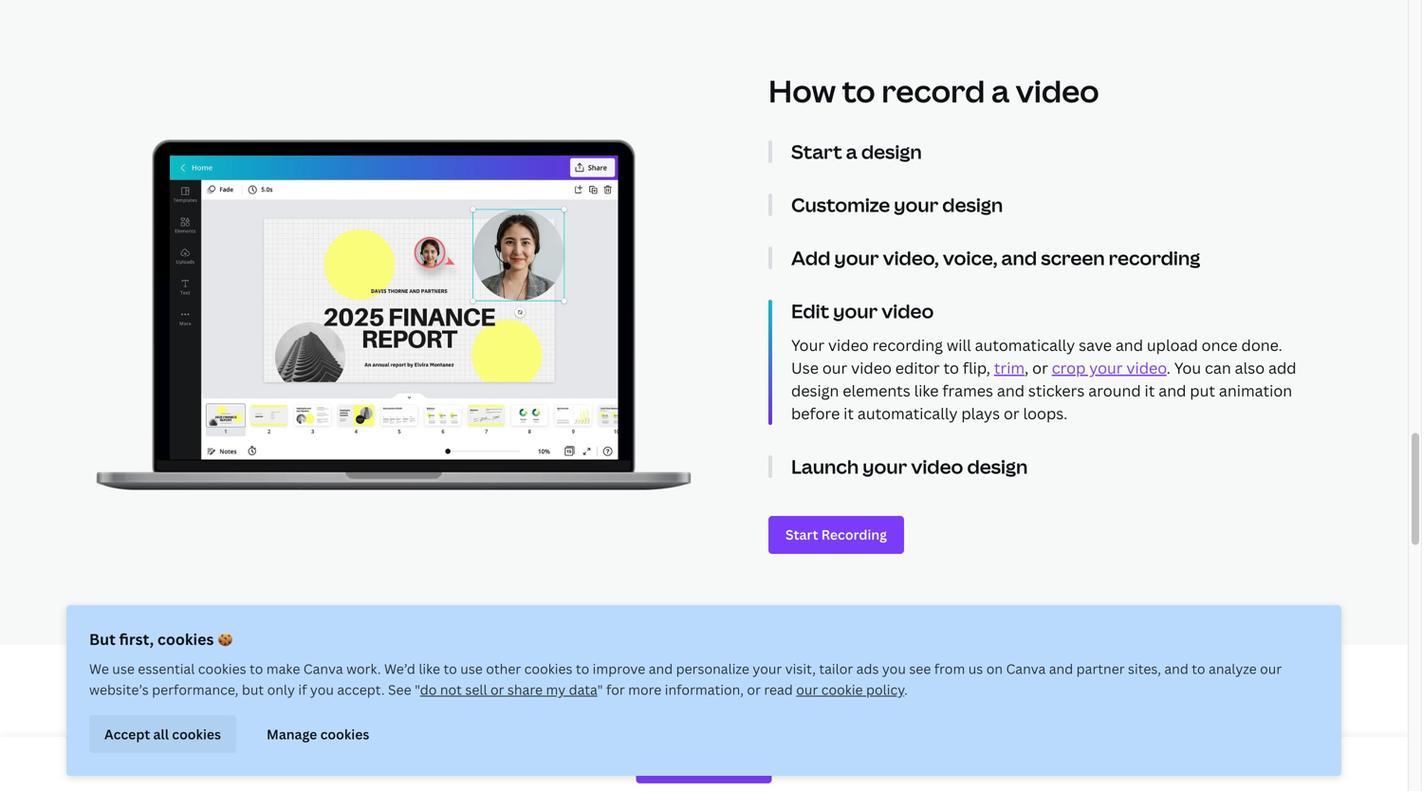 Task type: vqa. For each thing, say whether or not it's contained in the screenshot.
good
yes



Task type: describe. For each thing, give the bounding box(es) containing it.
the
[[749, 762, 770, 780]]

your inside we use essential cookies to make canva work. we'd like to use other cookies to improve and personalize your visit, tailor ads you see from us on canva and partner sites, and to analyze our website's performance, but only if you accept. see "
[[753, 660, 782, 678]]

video up elements
[[851, 358, 892, 378]]

but
[[89, 629, 116, 650]]

frequently
[[95, 705, 261, 746]]

frequently asked questions
[[95, 705, 360, 784]]

cookies up my
[[525, 660, 573, 678]]

and up do not sell or share my data " for more information, or read our cookie policy .
[[649, 660, 673, 678]]

on inside we use essential cookies to make canva work. we'd like to use other cookies to improve and personalize your visit, tailor ads you see from us on canva and partner sites, and to analyze our website's performance, but only if you accept. see "
[[987, 660, 1003, 678]]

before
[[792, 403, 840, 424]]

launch
[[792, 454, 859, 480]]

trim
[[994, 358, 1025, 378]]

other
[[486, 660, 521, 678]]

up,
[[1204, 782, 1224, 792]]

to inside the your video recording will automatically save and upload once done. use our video editor to flip,
[[944, 358, 960, 378]]

add your video, voice, and screen recording
[[792, 245, 1201, 271]]

upload
[[1147, 335, 1199, 355]]

0 vertical spatial for
[[606, 681, 625, 699]]

edit your video button
[[792, 298, 1314, 324]]

recording?
[[1096, 782, 1164, 792]]

manage cookies button
[[252, 716, 385, 754]]

record
[[882, 70, 986, 111]]

it inside firstly, double-check the data and privacy settings on your laptop or mac. is your webcam and microphone in good condition? is your browser or desktop app allowed to access them for recording? set it up, then create
[[1192, 782, 1201, 792]]

your
[[792, 335, 825, 355]]

to up the not
[[444, 660, 457, 678]]

cookies right all
[[172, 725, 221, 743]]

webcam
[[1132, 762, 1185, 780]]

and right the sites,
[[1165, 660, 1189, 678]]

in
[[1297, 762, 1309, 780]]

them
[[1037, 782, 1070, 792]]

1 horizontal spatial recording
[[1109, 245, 1201, 271]]

2 canva from the left
[[1006, 660, 1046, 678]]

our inside we use essential cookies to make canva work. we'd like to use other cookies to improve and personalize your visit, tailor ads you see from us on canva and partner sites, and to analyze our website's performance, but only if you accept. see "
[[1261, 660, 1282, 678]]

video,
[[883, 245, 939, 271]]

0 vertical spatial a
[[992, 70, 1010, 111]]

if
[[298, 681, 307, 699]]

first,
[[119, 629, 154, 650]]

and down you on the right top
[[1159, 380, 1187, 401]]

accept all cookies button
[[89, 716, 236, 754]]

trim link
[[994, 358, 1025, 378]]

we
[[89, 660, 109, 678]]

your up around at the right of the page
[[1090, 358, 1123, 378]]

customize
[[792, 192, 890, 218]]

how to record a video
[[769, 70, 1100, 111]]

accept
[[104, 725, 150, 743]]

browser
[[765, 782, 818, 792]]

do
[[420, 681, 437, 699]]

trim , or crop your video
[[994, 358, 1167, 378]]

read
[[764, 681, 793, 699]]

access
[[990, 782, 1034, 792]]

frames
[[943, 380, 994, 401]]

cookies down accept.
[[320, 725, 370, 743]]

settings
[[883, 762, 934, 780]]

how
[[769, 70, 836, 111]]

cookie
[[822, 681, 863, 699]]

add
[[1269, 358, 1297, 378]]

see
[[388, 681, 412, 699]]

good
[[612, 782, 644, 792]]

website's
[[89, 681, 149, 699]]

accept all cookies
[[104, 725, 221, 743]]

customize your design
[[792, 192, 1003, 218]]

only
[[267, 681, 295, 699]]

our inside the your video recording will automatically save and upload once done. use our video editor to flip,
[[823, 358, 848, 378]]

performance,
[[152, 681, 239, 699]]

from
[[935, 660, 966, 678]]

2 vertical spatial our
[[797, 681, 818, 699]]

but
[[242, 681, 264, 699]]

set
[[1167, 782, 1189, 792]]

. you can also add design elements like frames and stickers around it and put animation before it automatically plays or loops.
[[792, 358, 1297, 424]]

to left analyze
[[1192, 660, 1206, 678]]

double-
[[658, 762, 708, 780]]

" inside we use essential cookies to make canva work. we'd like to use other cookies to improve and personalize your visit, tailor ads you see from us on canva and partner sites, and to analyze our website's performance, but only if you accept. see "
[[415, 681, 420, 699]]

design inside . you can also add design elements like frames and stickers around it and put animation before it automatically plays or loops.
[[792, 380, 839, 401]]

essential
[[138, 660, 195, 678]]

all
[[153, 725, 169, 743]]

video down upload
[[1127, 358, 1167, 378]]

on inside firstly, double-check the data and privacy settings on your laptop or mac. is your webcam and microphone in good condition? is your browser or desktop app allowed to access them for recording? set it up, then create
[[937, 762, 954, 780]]

for inside firstly, double-check the data and privacy settings on your laptop or mac. is your webcam and microphone in good condition? is your browser or desktop app allowed to access them for recording? set it up, then create
[[1074, 782, 1092, 792]]

editor
[[896, 358, 940, 378]]

0 vertical spatial you
[[883, 660, 906, 678]]

once
[[1202, 335, 1238, 355]]

and up browser
[[805, 762, 830, 780]]

your up video,
[[894, 192, 939, 218]]

design up customize your design
[[862, 138, 922, 165]]

manage
[[267, 725, 317, 743]]

and down trim link
[[997, 380, 1025, 401]]

mac.
[[1052, 762, 1082, 780]]

your down the
[[733, 782, 762, 792]]

your up allowed
[[957, 762, 986, 780]]

plays
[[962, 403, 1000, 424]]

your right launch
[[863, 454, 908, 480]]

customize your design button
[[792, 192, 1314, 218]]

🍪
[[218, 629, 233, 650]]

our cookie policy link
[[797, 681, 905, 699]]

1 use from the left
[[112, 660, 135, 678]]

1 vertical spatial is
[[719, 782, 729, 792]]

allowed
[[921, 782, 970, 792]]

share
[[508, 681, 543, 699]]

or left read in the bottom of the page
[[747, 681, 761, 699]]

launch your video design
[[792, 454, 1028, 480]]

or inside . you can also add design elements like frames and stickers around it and put animation before it automatically plays or loops.
[[1004, 403, 1020, 424]]

add your video, voice, and screen recording button
[[792, 245, 1314, 271]]



Task type: locate. For each thing, give the bounding box(es) containing it.
firstly, double-check the data and privacy settings on your laptop or mac. is your webcam and microphone in good condition? is your browser or desktop app allowed to access them for recording? set it up, then create 
[[612, 762, 1312, 792]]

your up recording? at bottom
[[1099, 762, 1129, 780]]

or down privacy
[[821, 782, 835, 792]]

cookies
[[157, 629, 214, 650], [198, 660, 246, 678], [525, 660, 573, 678], [172, 725, 221, 743], [320, 725, 370, 743]]

1 horizontal spatial it
[[1145, 380, 1155, 401]]

or right ,
[[1033, 358, 1049, 378]]

1 horizontal spatial automatically
[[975, 335, 1076, 355]]

1 horizontal spatial .
[[1167, 358, 1171, 378]]

ads
[[857, 660, 879, 678]]

0 horizontal spatial recording
[[873, 335, 943, 355]]

start a design button
[[792, 138, 1314, 165]]

1 vertical spatial like
[[419, 660, 440, 678]]

use
[[792, 358, 819, 378]]

to right how
[[842, 70, 876, 111]]

for down improve
[[606, 681, 625, 699]]

or up them
[[1035, 762, 1049, 780]]

create
[[1260, 782, 1301, 792]]

0 horizontal spatial .
[[905, 681, 908, 699]]

will
[[947, 335, 972, 355]]

microphone
[[1216, 762, 1294, 780]]

recording up editor
[[873, 335, 943, 355]]

edit
[[792, 298, 830, 324]]

your right edit
[[834, 298, 878, 324]]

elements
[[843, 380, 911, 401]]

our right analyze
[[1261, 660, 1282, 678]]

recording inside the your video recording will automatically save and upload once done. use our video editor to flip,
[[873, 335, 943, 355]]

make
[[266, 660, 300, 678]]

automatically
[[975, 335, 1076, 355], [858, 403, 958, 424]]

0 vertical spatial is
[[1085, 762, 1096, 780]]

edit your video
[[792, 298, 934, 324]]

0 horizontal spatial on
[[937, 762, 954, 780]]

questions
[[95, 743, 248, 784]]

sell
[[465, 681, 487, 699]]

. inside . you can also add design elements like frames and stickers around it and put animation before it automatically plays or loops.
[[1167, 358, 1171, 378]]

add
[[792, 245, 831, 271]]

use up 'website's'
[[112, 660, 135, 678]]

for down mac.
[[1074, 782, 1092, 792]]

our down visit,
[[797, 681, 818, 699]]

1 horizontal spatial is
[[1085, 762, 1096, 780]]

you right if
[[310, 681, 334, 699]]

design down plays on the bottom
[[968, 454, 1028, 480]]

automatically down elements
[[858, 403, 958, 424]]

our
[[823, 358, 848, 378], [1261, 660, 1282, 678], [797, 681, 818, 699]]

improve
[[593, 660, 646, 678]]

your video recording will automatically save and upload once done. use our video editor to flip,
[[792, 335, 1283, 378]]

and up crop your video link
[[1116, 335, 1144, 355]]

you
[[1175, 358, 1202, 378]]

design up voice,
[[943, 192, 1003, 218]]

condition?
[[648, 782, 716, 792]]

and left partner
[[1049, 660, 1074, 678]]

on right us
[[987, 660, 1003, 678]]

to up the but
[[250, 660, 263, 678]]

it left up,
[[1192, 782, 1201, 792]]

0 horizontal spatial you
[[310, 681, 334, 699]]

check
[[708, 762, 745, 780]]

and up up,
[[1189, 762, 1213, 780]]

more
[[628, 681, 662, 699]]

" right see
[[415, 681, 420, 699]]

tailor
[[819, 660, 853, 678]]

1 horizontal spatial use
[[461, 660, 483, 678]]

or right the sell
[[491, 681, 504, 699]]

1 vertical spatial our
[[1261, 660, 1282, 678]]

0 horizontal spatial data
[[569, 681, 598, 699]]

1 horizontal spatial for
[[1074, 782, 1092, 792]]

flip,
[[963, 358, 991, 378]]

video up the start a design dropdown button at the top right of the page
[[1016, 70, 1100, 111]]

2 vertical spatial it
[[1192, 782, 1201, 792]]

and inside the your video recording will automatically save and upload once done. use our video editor to flip,
[[1116, 335, 1144, 355]]

video down the edit your video
[[829, 335, 869, 355]]

2 " from the left
[[598, 681, 603, 699]]

see
[[910, 660, 931, 678]]

data right my
[[569, 681, 598, 699]]

0 horizontal spatial "
[[415, 681, 420, 699]]

visit,
[[786, 660, 816, 678]]

on up allowed
[[937, 762, 954, 780]]

automatically up ,
[[975, 335, 1076, 355]]

like inside we use essential cookies to make canva work. we'd like to use other cookies to improve and personalize your visit, tailor ads you see from us on canva and partner sites, and to analyze our website's performance, but only if you accept. see "
[[419, 660, 440, 678]]

like inside . you can also add design elements like frames and stickers around it and put animation before it automatically plays or loops.
[[915, 380, 939, 401]]

recording
[[1109, 245, 1201, 271], [873, 335, 943, 355]]

cookies down 🍪 on the bottom
[[198, 660, 246, 678]]

it right around at the right of the page
[[1145, 380, 1155, 401]]

to inside firstly, double-check the data and privacy settings on your laptop or mac. is your webcam and microphone in good condition? is your browser or desktop app allowed to access them for recording? set it up, then create
[[974, 782, 987, 792]]

analyze
[[1209, 660, 1257, 678]]

or
[[1033, 358, 1049, 378], [1004, 403, 1020, 424], [491, 681, 504, 699], [747, 681, 761, 699], [1035, 762, 1049, 780], [821, 782, 835, 792]]

laptop
[[990, 762, 1032, 780]]

data inside firstly, double-check the data and privacy settings on your laptop or mac. is your webcam and microphone in good condition? is your browser or desktop app allowed to access them for recording? set it up, then create
[[773, 762, 802, 780]]

0 vertical spatial .
[[1167, 358, 1171, 378]]

video down plays on the bottom
[[911, 454, 964, 480]]

.
[[1167, 358, 1171, 378], [905, 681, 908, 699]]

it right before
[[844, 403, 854, 424]]

0 vertical spatial like
[[915, 380, 939, 401]]

0 vertical spatial recording
[[1109, 245, 1201, 271]]

0 horizontal spatial like
[[419, 660, 440, 678]]

1 horizontal spatial data
[[773, 762, 802, 780]]

screen
[[1041, 245, 1105, 271]]

crop
[[1052, 358, 1086, 378]]

start a design
[[792, 138, 922, 165]]

information,
[[665, 681, 744, 699]]

desktop
[[838, 782, 890, 792]]

or right plays on the bottom
[[1004, 403, 1020, 424]]

1 vertical spatial automatically
[[858, 403, 958, 424]]

you up policy
[[883, 660, 906, 678]]

personalize
[[676, 660, 750, 678]]

1 vertical spatial data
[[773, 762, 802, 780]]

a
[[992, 70, 1010, 111], [846, 138, 858, 165]]

2 horizontal spatial our
[[1261, 660, 1282, 678]]

but first, cookies 🍪
[[89, 629, 233, 650]]

0 horizontal spatial is
[[719, 782, 729, 792]]

accept.
[[337, 681, 385, 699]]

0 vertical spatial our
[[823, 358, 848, 378]]

0 horizontal spatial canva
[[304, 660, 343, 678]]

1 " from the left
[[415, 681, 420, 699]]

1 horizontal spatial like
[[915, 380, 939, 401]]

animation
[[1219, 380, 1293, 401]]

1 vertical spatial it
[[844, 403, 854, 424]]

0 horizontal spatial it
[[844, 403, 854, 424]]

1 horizontal spatial you
[[883, 660, 906, 678]]

,
[[1025, 358, 1029, 378]]

then
[[1227, 782, 1257, 792]]

and right voice,
[[1002, 245, 1038, 271]]

video down video,
[[882, 298, 934, 324]]

automatically inside . you can also add design elements like frames and stickers around it and put animation before it automatically plays or loops.
[[858, 403, 958, 424]]

loops.
[[1024, 403, 1068, 424]]

2 horizontal spatial it
[[1192, 782, 1201, 792]]

0 horizontal spatial for
[[606, 681, 625, 699]]

1 horizontal spatial a
[[992, 70, 1010, 111]]

0 vertical spatial it
[[1145, 380, 1155, 401]]

0 horizontal spatial use
[[112, 660, 135, 678]]

your up read in the bottom of the page
[[753, 660, 782, 678]]

0 vertical spatial on
[[987, 660, 1003, 678]]

crop your video link
[[1052, 358, 1167, 378]]

canva up if
[[304, 660, 343, 678]]

around
[[1089, 380, 1141, 401]]

design
[[862, 138, 922, 165], [943, 192, 1003, 218], [792, 380, 839, 401], [968, 454, 1028, 480]]

0 vertical spatial automatically
[[975, 335, 1076, 355]]

how to record yourself image
[[170, 155, 618, 460]]

cookies up essential
[[157, 629, 214, 650]]

us
[[969, 660, 984, 678]]

1 horizontal spatial "
[[598, 681, 603, 699]]

a right start on the top of page
[[846, 138, 858, 165]]

put
[[1190, 380, 1216, 401]]

we use essential cookies to make canva work. we'd like to use other cookies to improve and personalize your visit, tailor ads you see from us on canva and partner sites, and to analyze our website's performance, but only if you accept. see "
[[89, 660, 1282, 699]]

partner
[[1077, 660, 1125, 678]]

our right use
[[823, 358, 848, 378]]

use up the sell
[[461, 660, 483, 678]]

like
[[915, 380, 939, 401], [419, 660, 440, 678]]

to left improve
[[576, 660, 590, 678]]

1 canva from the left
[[304, 660, 343, 678]]

0 vertical spatial data
[[569, 681, 598, 699]]

to down will
[[944, 358, 960, 378]]

you
[[883, 660, 906, 678], [310, 681, 334, 699]]

" down improve
[[598, 681, 603, 699]]

voice,
[[943, 245, 998, 271]]

a right record
[[992, 70, 1010, 111]]

0 horizontal spatial a
[[846, 138, 858, 165]]

your
[[894, 192, 939, 218], [835, 245, 879, 271], [834, 298, 878, 324], [1090, 358, 1123, 378], [863, 454, 908, 480], [753, 660, 782, 678], [957, 762, 986, 780], [1099, 762, 1129, 780], [733, 782, 762, 792]]

to left access
[[974, 782, 987, 792]]

2 use from the left
[[461, 660, 483, 678]]

1 horizontal spatial our
[[823, 358, 848, 378]]

0 horizontal spatial our
[[797, 681, 818, 699]]

manage cookies
[[267, 725, 370, 743]]

your right the add
[[835, 245, 879, 271]]

data up browser
[[773, 762, 802, 780]]

is down check
[[719, 782, 729, 792]]

not
[[440, 681, 462, 699]]

1 vertical spatial .
[[905, 681, 908, 699]]

use
[[112, 660, 135, 678], [461, 660, 483, 678]]

1 vertical spatial you
[[310, 681, 334, 699]]

policy
[[867, 681, 905, 699]]

like down editor
[[915, 380, 939, 401]]

1 vertical spatial a
[[846, 138, 858, 165]]

canva right us
[[1006, 660, 1046, 678]]

1 horizontal spatial canva
[[1006, 660, 1046, 678]]

canva
[[304, 660, 343, 678], [1006, 660, 1046, 678]]

1 vertical spatial on
[[937, 762, 954, 780]]

my
[[546, 681, 566, 699]]

it
[[1145, 380, 1155, 401], [844, 403, 854, 424], [1192, 782, 1201, 792]]

0 horizontal spatial automatically
[[858, 403, 958, 424]]

to
[[842, 70, 876, 111], [944, 358, 960, 378], [250, 660, 263, 678], [444, 660, 457, 678], [576, 660, 590, 678], [1192, 660, 1206, 678], [974, 782, 987, 792]]

for
[[606, 681, 625, 699], [1074, 782, 1092, 792]]

firstly,
[[612, 762, 655, 780]]

automatically inside the your video recording will automatically save and upload once done. use our video editor to flip,
[[975, 335, 1076, 355]]

1 horizontal spatial on
[[987, 660, 1003, 678]]

privacy
[[833, 762, 880, 780]]

1 vertical spatial for
[[1074, 782, 1092, 792]]

like up do
[[419, 660, 440, 678]]

we'd
[[384, 660, 416, 678]]

design up before
[[792, 380, 839, 401]]

1 vertical spatial recording
[[873, 335, 943, 355]]

recording right "screen"
[[1109, 245, 1201, 271]]

stickers
[[1029, 380, 1085, 401]]

is right mac.
[[1085, 762, 1096, 780]]



